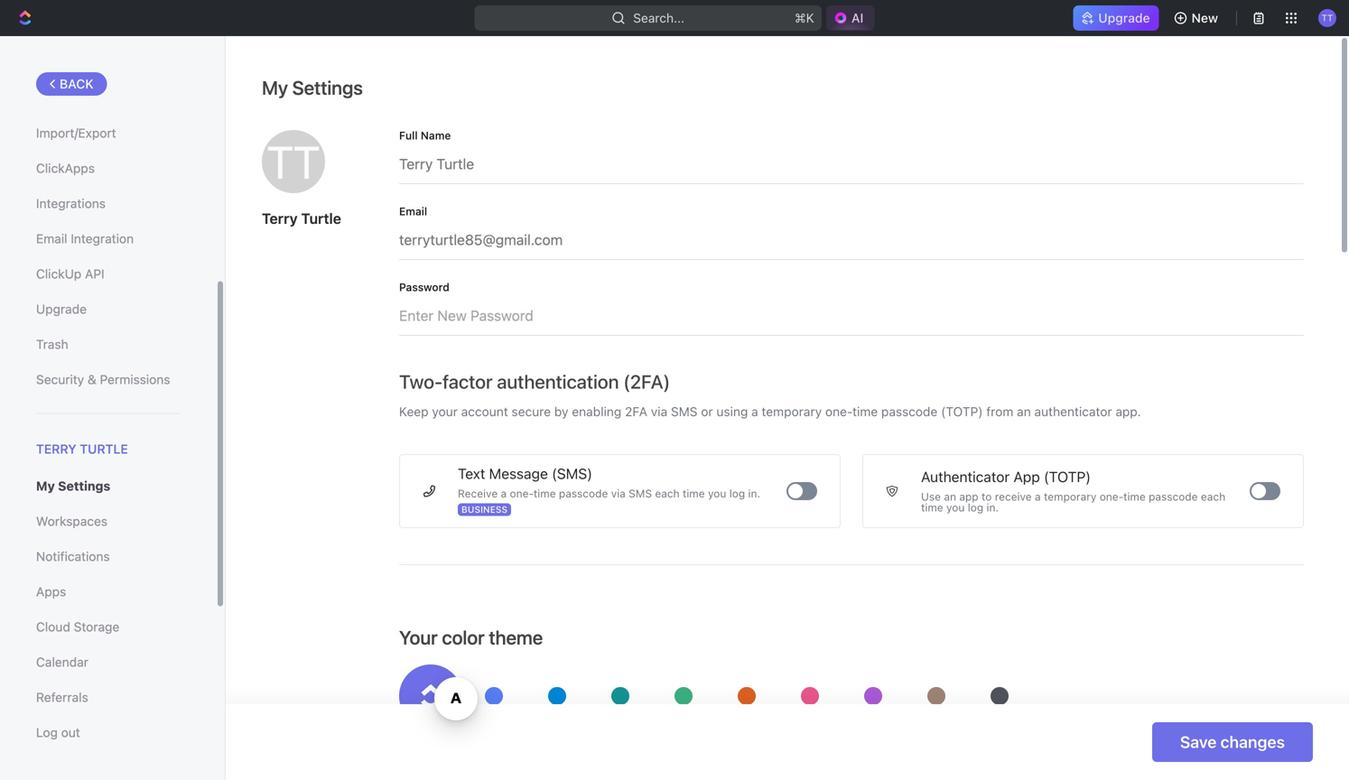 Task type: vqa. For each thing, say whether or not it's contained in the screenshot.
⌘K
yes



Task type: locate. For each thing, give the bounding box(es) containing it.
0 vertical spatial in.
[[748, 487, 761, 500]]

0 horizontal spatial a
[[501, 487, 507, 500]]

search...
[[634, 10, 685, 25]]

2fa
[[625, 404, 648, 419]]

1 horizontal spatial tt
[[1322, 12, 1334, 23]]

sms down the 2fa
[[629, 487, 652, 500]]

1 horizontal spatial log
[[968, 501, 984, 514]]

1 horizontal spatial terry
[[262, 210, 298, 227]]

0 horizontal spatial passcode
[[559, 487, 608, 500]]

notifications
[[36, 549, 110, 564]]

0 vertical spatial my settings
[[262, 76, 363, 99]]

cloud storage link
[[36, 612, 180, 643]]

via
[[651, 404, 668, 419], [611, 487, 626, 500]]

1 vertical spatial sms
[[629, 487, 652, 500]]

0 horizontal spatial you
[[708, 487, 727, 500]]

tt button
[[1313, 4, 1342, 33]]

1 vertical spatial my settings
[[36, 479, 110, 494]]

notifications link
[[36, 542, 180, 572]]

1 horizontal spatial my
[[262, 76, 288, 99]]

0 vertical spatial (totp)
[[941, 404, 983, 419]]

0 vertical spatial upgrade
[[1099, 10, 1151, 25]]

1 horizontal spatial each
[[1201, 491, 1226, 503]]

calendar link
[[36, 647, 180, 678]]

1 horizontal spatial email
[[399, 205, 427, 218]]

1 horizontal spatial turtle
[[301, 210, 341, 227]]

0 vertical spatial settings
[[292, 76, 363, 99]]

an left app on the bottom right of the page
[[944, 491, 957, 503]]

terry
[[262, 210, 298, 227], [36, 442, 76, 457]]

Enter New Password field
[[399, 293, 1304, 335]]

2 horizontal spatial passcode
[[1149, 491, 1198, 503]]

0 vertical spatial log
[[730, 487, 745, 500]]

temporary
[[762, 404, 822, 419], [1044, 491, 1097, 503]]

1 vertical spatial my
[[36, 479, 55, 494]]

in. down keep your account secure by enabling 2fa via sms or using a temporary one-time passcode (totp) from an authenticator app.
[[748, 487, 761, 500]]

1 vertical spatial via
[[611, 487, 626, 500]]

full name
[[399, 129, 451, 142]]

clickup
[[36, 266, 82, 281]]

1 vertical spatial upgrade link
[[36, 294, 180, 325]]

1 vertical spatial upgrade
[[36, 302, 87, 317]]

settings
[[292, 76, 363, 99], [58, 479, 110, 494]]

0 horizontal spatial log
[[730, 487, 745, 500]]

tt
[[1322, 12, 1334, 23], [267, 135, 320, 188]]

one-
[[826, 404, 853, 419], [510, 487, 534, 500], [1100, 491, 1124, 503]]

1 horizontal spatial temporary
[[1044, 491, 1097, 503]]

in.
[[748, 487, 761, 500], [987, 501, 999, 514]]

1 horizontal spatial my settings
[[262, 76, 363, 99]]

authenticator
[[921, 468, 1010, 486]]

1 horizontal spatial passcode
[[882, 404, 938, 419]]

⌘k
[[795, 10, 815, 25]]

each inside authenticator app (totp) use an app to receive a temporary one-time passcode each time you log in.
[[1201, 491, 1226, 503]]

1 vertical spatial email
[[36, 231, 67, 246]]

a
[[752, 404, 759, 419], [501, 487, 507, 500], [1035, 491, 1041, 503]]

you down "or" on the bottom of the page
[[708, 487, 727, 500]]

keep
[[399, 404, 429, 419]]

0 horizontal spatial one-
[[510, 487, 534, 500]]

use
[[921, 491, 941, 503]]

your color theme
[[399, 626, 543, 649]]

email integration link
[[36, 224, 180, 254]]

my settings link
[[36, 471, 180, 502]]

email for email integration
[[36, 231, 67, 246]]

cloud
[[36, 620, 70, 635]]

email for email
[[399, 205, 427, 218]]

back
[[60, 76, 94, 91]]

or
[[701, 404, 713, 419]]

back link
[[36, 72, 107, 96]]

2 horizontal spatial a
[[1035, 491, 1041, 503]]

via down the 2fa
[[611, 487, 626, 500]]

(totp) right app
[[1044, 468, 1091, 486]]

1 horizontal spatial a
[[752, 404, 759, 419]]

0 horizontal spatial each
[[655, 487, 680, 500]]

0 horizontal spatial sms
[[629, 487, 652, 500]]

1 vertical spatial log
[[968, 501, 984, 514]]

passcode inside authenticator app (totp) use an app to receive a temporary one-time passcode each time you log in.
[[1149, 491, 1198, 503]]

referrals
[[36, 690, 88, 705]]

an
[[1017, 404, 1031, 419], [944, 491, 957, 503]]

0 horizontal spatial my
[[36, 479, 55, 494]]

email inside email integration link
[[36, 231, 67, 246]]

passcode
[[882, 404, 938, 419], [559, 487, 608, 500], [1149, 491, 1198, 503]]

0 horizontal spatial email
[[36, 231, 67, 246]]

temporary right using
[[762, 404, 822, 419]]

email
[[399, 205, 427, 218], [36, 231, 67, 246]]

1 vertical spatial terry turtle
[[36, 442, 128, 457]]

1 horizontal spatial via
[[651, 404, 668, 419]]

0 vertical spatial email
[[399, 205, 427, 218]]

enabling
[[572, 404, 622, 419]]

0 vertical spatial terry
[[262, 210, 298, 227]]

an right from at the right of the page
[[1017, 404, 1031, 419]]

0 vertical spatial via
[[651, 404, 668, 419]]

1 horizontal spatial sms
[[671, 404, 698, 419]]

authenticator
[[1035, 404, 1113, 419]]

a down message
[[501, 487, 507, 500]]

1 horizontal spatial in.
[[987, 501, 999, 514]]

import/export
[[36, 126, 116, 140]]

upgrade left new button on the top of page
[[1099, 10, 1151, 25]]

1 horizontal spatial you
[[947, 501, 965, 514]]

1 vertical spatial temporary
[[1044, 491, 1097, 503]]

storage
[[74, 620, 120, 635]]

upgrade
[[1099, 10, 1151, 25], [36, 302, 87, 317]]

a right using
[[752, 404, 759, 419]]

terry turtle
[[262, 210, 341, 227], [36, 442, 128, 457]]

0 vertical spatial sms
[[671, 404, 698, 419]]

0 horizontal spatial my settings
[[36, 479, 110, 494]]

1 vertical spatial an
[[944, 491, 957, 503]]

using
[[717, 404, 748, 419]]

a down app
[[1035, 491, 1041, 503]]

api
[[85, 266, 105, 281]]

0 vertical spatial tt
[[1322, 12, 1334, 23]]

you right use
[[947, 501, 965, 514]]

turtle
[[301, 210, 341, 227], [80, 442, 128, 457]]

1 vertical spatial you
[[947, 501, 965, 514]]

clickapps
[[36, 161, 95, 176]]

log inside text message (sms) receive a one-time passcode via sms each time you log in. business
[[730, 487, 745, 500]]

0 horizontal spatial tt
[[267, 135, 320, 188]]

0 horizontal spatial via
[[611, 487, 626, 500]]

1 horizontal spatial upgrade
[[1099, 10, 1151, 25]]

email up clickup
[[36, 231, 67, 246]]

0 horizontal spatial in.
[[748, 487, 761, 500]]

upgrade link down clickup api "link"
[[36, 294, 180, 325]]

via inside text message (sms) receive a one-time passcode via sms each time you log in. business
[[611, 487, 626, 500]]

email down full
[[399, 205, 427, 218]]

Enter Username text field
[[399, 141, 1304, 183]]

0 horizontal spatial an
[[944, 491, 957, 503]]

each inside text message (sms) receive a one-time passcode via sms each time you log in. business
[[655, 487, 680, 500]]

an inside authenticator app (totp) use an app to receive a temporary one-time passcode each time you log in.
[[944, 491, 957, 503]]

sms left "or" on the bottom of the page
[[671, 404, 698, 419]]

upgrade link
[[1074, 5, 1160, 31], [36, 294, 180, 325]]

temporary right receive
[[1044, 491, 1097, 503]]

1 vertical spatial terry
[[36, 442, 76, 457]]

(totp)
[[941, 404, 983, 419], [1044, 468, 1091, 486]]

upgrade link left new button on the top of page
[[1074, 5, 1160, 31]]

security & permissions
[[36, 372, 170, 387]]

integrations link
[[36, 188, 180, 219]]

by
[[555, 404, 569, 419]]

passcode inside text message (sms) receive a one-time passcode via sms each time you log in. business
[[559, 487, 608, 500]]

(totp) left from at the right of the page
[[941, 404, 983, 419]]

log down authenticator
[[968, 501, 984, 514]]

1 vertical spatial (totp)
[[1044, 468, 1091, 486]]

tt inside tt dropdown button
[[1322, 12, 1334, 23]]

2 horizontal spatial one-
[[1100, 491, 1124, 503]]

0 vertical spatial you
[[708, 487, 727, 500]]

1 vertical spatial turtle
[[80, 442, 128, 457]]

1 horizontal spatial an
[[1017, 404, 1031, 419]]

1 horizontal spatial (totp)
[[1044, 468, 1091, 486]]

1 vertical spatial in.
[[987, 501, 999, 514]]

my
[[262, 76, 288, 99], [36, 479, 55, 494]]

in. inside text message (sms) receive a one-time passcode via sms each time you log in. business
[[748, 487, 761, 500]]

two-
[[399, 370, 443, 393]]

cloud storage
[[36, 620, 120, 635]]

in. right app on the bottom right of the page
[[987, 501, 999, 514]]

0 horizontal spatial temporary
[[762, 404, 822, 419]]

to
[[982, 491, 992, 503]]

(totp) inside authenticator app (totp) use an app to receive a temporary one-time passcode each time you log in.
[[1044, 468, 1091, 486]]

1 vertical spatial settings
[[58, 479, 110, 494]]

message
[[489, 465, 548, 482]]

0 horizontal spatial (totp)
[[941, 404, 983, 419]]

upgrade down clickup
[[36, 302, 87, 317]]

ai
[[852, 10, 864, 25]]

(2fa)
[[624, 370, 671, 393]]

0 vertical spatial terry turtle
[[262, 210, 341, 227]]

my settings
[[262, 76, 363, 99], [36, 479, 110, 494]]

referrals link
[[36, 683, 180, 713]]

log out link
[[36, 718, 180, 749]]

each
[[655, 487, 680, 500], [1201, 491, 1226, 503]]

1 horizontal spatial upgrade link
[[1074, 5, 1160, 31]]

via right the 2fa
[[651, 404, 668, 419]]

you
[[708, 487, 727, 500], [947, 501, 965, 514]]

sms inside text message (sms) receive a one-time passcode via sms each time you log in. business
[[629, 487, 652, 500]]

0 horizontal spatial terry
[[36, 442, 76, 457]]

0 vertical spatial an
[[1017, 404, 1031, 419]]

log down using
[[730, 487, 745, 500]]

sms
[[671, 404, 698, 419], [629, 487, 652, 500]]

0 horizontal spatial upgrade link
[[36, 294, 180, 325]]



Task type: describe. For each thing, give the bounding box(es) containing it.
business
[[462, 505, 508, 515]]

you inside text message (sms) receive a one-time passcode via sms each time you log in. business
[[708, 487, 727, 500]]

0 vertical spatial turtle
[[301, 210, 341, 227]]

from
[[987, 404, 1014, 419]]

clickapps link
[[36, 153, 180, 184]]

new
[[1192, 10, 1219, 25]]

security
[[36, 372, 84, 387]]

a inside authenticator app (totp) use an app to receive a temporary one-time passcode each time you log in.
[[1035, 491, 1041, 503]]

full
[[399, 129, 418, 142]]

0 vertical spatial my
[[262, 76, 288, 99]]

save changes
[[1181, 733, 1285, 752]]

security & permissions link
[[36, 365, 180, 395]]

text
[[458, 465, 485, 482]]

trash link
[[36, 329, 180, 360]]

ai button
[[827, 5, 875, 31]]

receive
[[995, 491, 1032, 503]]

you inside authenticator app (totp) use an app to receive a temporary one-time passcode each time you log in.
[[947, 501, 965, 514]]

secure
[[512, 404, 551, 419]]

0 vertical spatial temporary
[[762, 404, 822, 419]]

clickup api link
[[36, 259, 180, 290]]

new button
[[1167, 4, 1229, 33]]

1 horizontal spatial settings
[[292, 76, 363, 99]]

0 horizontal spatial turtle
[[80, 442, 128, 457]]

integration
[[71, 231, 134, 246]]

out
[[61, 726, 80, 740]]

changes
[[1221, 733, 1285, 752]]

theme
[[489, 626, 543, 649]]

(sms)
[[552, 465, 593, 482]]

apps
[[36, 585, 66, 600]]

0 vertical spatial upgrade link
[[1074, 5, 1160, 31]]

calendar
[[36, 655, 88, 670]]

trash
[[36, 337, 68, 352]]

integrations
[[36, 196, 106, 211]]

1 vertical spatial tt
[[267, 135, 320, 188]]

a inside text message (sms) receive a one-time passcode via sms each time you log in. business
[[501, 487, 507, 500]]

account
[[461, 404, 508, 419]]

password
[[399, 281, 450, 294]]

factor
[[443, 370, 493, 393]]

Enter Email text field
[[399, 217, 1304, 259]]

authentication
[[497, 370, 619, 393]]

name
[[421, 129, 451, 142]]

1 horizontal spatial terry turtle
[[262, 210, 341, 227]]

import/export link
[[36, 118, 180, 149]]

email integration
[[36, 231, 134, 246]]

log out
[[36, 726, 80, 740]]

workspaces link
[[36, 507, 180, 537]]

log inside authenticator app (totp) use an app to receive a temporary one-time passcode each time you log in.
[[968, 501, 984, 514]]

apps link
[[36, 577, 180, 608]]

save changes button
[[1153, 723, 1313, 762]]

one- inside authenticator app (totp) use an app to receive a temporary one-time passcode each time you log in.
[[1100, 491, 1124, 503]]

your
[[432, 404, 458, 419]]

keep your account secure by enabling 2fa via sms or using a temporary one-time passcode (totp) from an authenticator app.
[[399, 404, 1142, 419]]

one- inside text message (sms) receive a one-time passcode via sms each time you log in. business
[[510, 487, 534, 500]]

app
[[1014, 468, 1040, 486]]

temporary inside authenticator app (totp) use an app to receive a temporary one-time passcode each time you log in.
[[1044, 491, 1097, 503]]

0 horizontal spatial terry turtle
[[36, 442, 128, 457]]

available on business plans or higher element
[[458, 504, 511, 516]]

save
[[1181, 733, 1217, 752]]

your
[[399, 626, 438, 649]]

app
[[960, 491, 979, 503]]

color
[[442, 626, 485, 649]]

app.
[[1116, 404, 1142, 419]]

workspaces
[[36, 514, 108, 529]]

text message (sms) receive a one-time passcode via sms each time you log in. business
[[458, 465, 761, 515]]

log
[[36, 726, 58, 740]]

authenticator app (totp) use an app to receive a temporary one-time passcode each time you log in.
[[921, 468, 1226, 514]]

1 horizontal spatial one-
[[826, 404, 853, 419]]

two-factor authentication (2fa)
[[399, 370, 671, 393]]

receive
[[458, 487, 498, 500]]

0 horizontal spatial upgrade
[[36, 302, 87, 317]]

0 horizontal spatial settings
[[58, 479, 110, 494]]

permissions
[[100, 372, 170, 387]]

&
[[88, 372, 96, 387]]

clickup api
[[36, 266, 105, 281]]

in. inside authenticator app (totp) use an app to receive a temporary one-time passcode each time you log in.
[[987, 501, 999, 514]]



